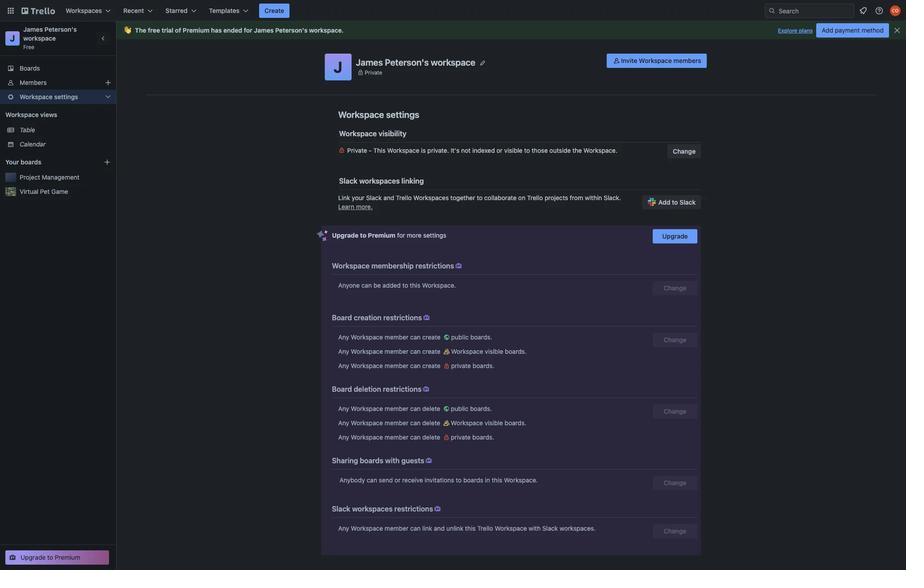 Task type: locate. For each thing, give the bounding box(es) containing it.
for left more on the top of the page
[[397, 232, 405, 239]]

0 horizontal spatial peterson's
[[45, 25, 77, 33]]

workspace settings button
[[0, 90, 116, 104]]

virtual
[[20, 188, 38, 195]]

0 horizontal spatial j
[[10, 33, 15, 43]]

board left the deletion
[[332, 385, 352, 394]]

visible for board creation restrictions
[[485, 348, 504, 356]]

add to slack
[[659, 199, 696, 206]]

0 vertical spatial j
[[10, 33, 15, 43]]

1 any workspace member can delete from the top
[[339, 405, 442, 413]]

1 vertical spatial workspace.
[[422, 282, 456, 289]]

project management
[[20, 174, 80, 181]]

1 vertical spatial board
[[332, 385, 352, 394]]

boards
[[20, 64, 40, 72]]

3 delete from the top
[[423, 434, 441, 441]]

2 vertical spatial any workspace member can delete
[[339, 434, 442, 441]]

settings
[[54, 93, 78, 101], [386, 110, 420, 120], [424, 232, 447, 239]]

1 horizontal spatial premium
[[183, 26, 210, 34]]

4 member from the top
[[385, 405, 409, 413]]

1 vertical spatial settings
[[386, 110, 420, 120]]

workspace settings up workspace visibility
[[339, 110, 420, 120]]

1 vertical spatial or
[[395, 477, 401, 484]]

workspaces up workspace navigation collapse icon
[[66, 7, 102, 14]]

visible for board deletion restrictions
[[485, 419, 503, 427]]

2 vertical spatial any workspace member can create
[[339, 362, 443, 370]]

3 change link from the top
[[653, 476, 698, 491]]

public boards.
[[452, 334, 493, 341], [451, 405, 492, 413]]

workspace settings
[[20, 93, 78, 101], [339, 110, 420, 120]]

workspaces
[[360, 177, 400, 185], [352, 505, 393, 513]]

with left workspaces.
[[529, 525, 541, 533]]

1 create from the top
[[423, 334, 441, 341]]

1 delete from the top
[[423, 405, 441, 413]]

james right 'j' button
[[356, 57, 383, 67]]

1 vertical spatial workspace visible boards.
[[451, 419, 527, 427]]

board
[[332, 314, 352, 322], [332, 385, 352, 394]]

workspaces down linking
[[414, 194, 449, 202]]

1 horizontal spatial or
[[497, 147, 503, 154]]

and inside link your slack and trello workspaces together to collaborate on trello projects from within slack. learn more.
[[384, 194, 395, 202]]

workspaces up your
[[360, 177, 400, 185]]

on
[[519, 194, 526, 202]]

this right in
[[492, 477, 503, 484]]

0 vertical spatial workspace settings
[[20, 93, 78, 101]]

3 any from the top
[[339, 362, 349, 370]]

primary element
[[0, 0, 907, 21]]

1 vertical spatial workspaces
[[352, 505, 393, 513]]

0 vertical spatial create
[[423, 334, 441, 341]]

be
[[374, 282, 381, 289]]

private left "-"
[[347, 147, 367, 154]]

2 horizontal spatial settings
[[424, 232, 447, 239]]

change link for board creation restrictions
[[653, 333, 698, 347]]

boards left in
[[464, 477, 484, 484]]

and
[[384, 194, 395, 202], [434, 525, 445, 533]]

settings right more on the top of the page
[[424, 232, 447, 239]]

2 create from the top
[[423, 348, 441, 356]]

sm image
[[422, 313, 431, 322], [443, 347, 452, 356], [443, 362, 452, 371], [442, 405, 451, 414], [442, 419, 451, 428], [442, 433, 451, 442], [425, 457, 434, 466]]

virtual pet game link
[[20, 187, 111, 196]]

1 horizontal spatial workspace settings
[[339, 110, 420, 120]]

j down the .
[[334, 58, 343, 76]]

1 vertical spatial workspaces
[[414, 194, 449, 202]]

1 vertical spatial visible
[[485, 348, 504, 356]]

or right send
[[395, 477, 401, 484]]

3 any workspace member can delete from the top
[[339, 434, 442, 441]]

j left james peterson's workspace free
[[10, 33, 15, 43]]

1 workspace visible boards. from the top
[[452, 348, 527, 356]]

starred
[[166, 7, 188, 14]]

1 any workspace member can create from the top
[[339, 334, 443, 341]]

0 vertical spatial workspace
[[309, 26, 342, 34]]

0 horizontal spatial workspace
[[23, 34, 56, 42]]

1 vertical spatial public boards.
[[451, 405, 492, 413]]

2 private boards. from the top
[[451, 434, 495, 441]]

james inside james peterson's workspace free
[[23, 25, 43, 33]]

workspace visible boards.
[[452, 348, 527, 356], [451, 419, 527, 427]]

0 vertical spatial workspace visible boards.
[[452, 348, 527, 356]]

change for slack workspaces restrictions
[[664, 528, 687, 535]]

2 vertical spatial boards
[[464, 477, 484, 484]]

j inside button
[[334, 58, 343, 76]]

upgrade to premium
[[21, 554, 80, 562]]

premium inside upgrade to premium link
[[55, 554, 80, 562]]

3 any workspace member can create from the top
[[339, 362, 443, 370]]

2 horizontal spatial this
[[492, 477, 503, 484]]

1 vertical spatial delete
[[423, 419, 441, 427]]

1 vertical spatial workspace settings
[[339, 110, 420, 120]]

1 vertical spatial this
[[492, 477, 503, 484]]

0 horizontal spatial workspace settings
[[20, 93, 78, 101]]

public boards. for board deletion restrictions
[[451, 405, 492, 413]]

1 horizontal spatial settings
[[386, 110, 420, 120]]

this
[[410, 282, 421, 289], [492, 477, 503, 484], [465, 525, 476, 533]]

private boards.
[[452, 362, 495, 370], [451, 434, 495, 441]]

trello right unlink
[[478, 525, 494, 533]]

boards for your
[[21, 158, 41, 166]]

change link for board deletion restrictions
[[653, 405, 698, 419]]

0 horizontal spatial settings
[[54, 93, 78, 101]]

2 board from the top
[[332, 385, 352, 394]]

workspace settings down members link
[[20, 93, 78, 101]]

0 vertical spatial workspaces
[[360, 177, 400, 185]]

your boards
[[5, 158, 41, 166]]

change link
[[653, 333, 698, 347], [653, 405, 698, 419], [653, 476, 698, 491], [653, 525, 698, 539]]

0 vertical spatial this
[[410, 282, 421, 289]]

0 vertical spatial add
[[822, 26, 834, 34]]

0 vertical spatial public boards.
[[452, 334, 493, 341]]

restrictions up link
[[395, 505, 433, 513]]

boards link
[[0, 61, 116, 76]]

james
[[23, 25, 43, 33], [254, 26, 274, 34], [356, 57, 383, 67]]

virtual pet game
[[20, 188, 68, 195]]

add
[[822, 26, 834, 34], [659, 199, 671, 206]]

workspace.
[[584, 147, 618, 154], [422, 282, 456, 289], [504, 477, 538, 484]]

0 horizontal spatial this
[[410, 282, 421, 289]]

public for board deletion restrictions
[[451, 405, 469, 413]]

0 horizontal spatial and
[[384, 194, 395, 202]]

premium
[[183, 26, 210, 34], [368, 232, 396, 239], [55, 554, 80, 562]]

board for board creation restrictions
[[332, 314, 352, 322]]

james up free
[[23, 25, 43, 33]]

settings inside dropdown button
[[54, 93, 78, 101]]

1 any from the top
[[339, 334, 349, 341]]

0 vertical spatial private boards.
[[452, 362, 495, 370]]

this right added
[[410, 282, 421, 289]]

1 horizontal spatial workspace.
[[504, 477, 538, 484]]

workspaces inside workspaces popup button
[[66, 7, 102, 14]]

1 horizontal spatial this
[[465, 525, 476, 533]]

1 vertical spatial with
[[529, 525, 541, 533]]

1 public from the top
[[452, 334, 469, 341]]

2 public boards. from the top
[[451, 405, 492, 413]]

workspace for james peterson's workspace
[[431, 57, 476, 67]]

7 any from the top
[[339, 525, 349, 533]]

upgrade
[[332, 232, 359, 239], [663, 233, 688, 240], [21, 554, 46, 562]]

2 any from the top
[[339, 348, 349, 356]]

1 private from the top
[[452, 362, 471, 370]]

2 horizontal spatial peterson's
[[385, 57, 429, 67]]

0 horizontal spatial james
[[23, 25, 43, 33]]

private for private - this workspace is private. it's not indexed or visible to those outside the workspace.
[[347, 147, 367, 154]]

workspace visible boards. for board deletion restrictions
[[451, 419, 527, 427]]

1 vertical spatial boards
[[360, 457, 384, 465]]

j for 'j' button
[[334, 58, 343, 76]]

2 change link from the top
[[653, 405, 698, 419]]

0 vertical spatial board
[[332, 314, 352, 322]]

0 horizontal spatial upgrade
[[21, 554, 46, 562]]

2 workspace visible boards. from the top
[[451, 419, 527, 427]]

trello down linking
[[396, 194, 412, 202]]

2 public from the top
[[451, 405, 469, 413]]

add payment method button
[[817, 23, 890, 38]]

visible
[[505, 147, 523, 154], [485, 348, 504, 356], [485, 419, 503, 427]]

workspace inside button
[[640, 57, 672, 64]]

or right indexed
[[497, 147, 503, 154]]

2 horizontal spatial premium
[[368, 232, 396, 239]]

change
[[674, 148, 696, 155], [664, 284, 687, 292], [664, 336, 687, 344], [664, 408, 687, 415], [664, 479, 687, 487], [664, 528, 687, 535]]

0 vertical spatial and
[[384, 194, 395, 202]]

and down "slack workspaces linking"
[[384, 194, 395, 202]]

2 vertical spatial create
[[423, 362, 441, 370]]

1 vertical spatial j
[[334, 58, 343, 76]]

workspaces down send
[[352, 505, 393, 513]]

add up upgrade button
[[659, 199, 671, 206]]

1 vertical spatial public
[[451, 405, 469, 413]]

not
[[462, 147, 471, 154]]

0 vertical spatial private
[[365, 69, 383, 76]]

5 any from the top
[[339, 419, 349, 427]]

peterson's inside james peterson's workspace free
[[45, 25, 77, 33]]

2 delete from the top
[[423, 419, 441, 427]]

sm image inside invite workspace members button
[[613, 56, 622, 65]]

workspaces button
[[60, 4, 116, 18]]

banner
[[116, 21, 907, 39]]

your
[[352, 194, 365, 202]]

slack up more.
[[367, 194, 382, 202]]

upgrade for upgrade to premium
[[21, 554, 46, 562]]

2 any workspace member can create from the top
[[339, 348, 443, 356]]

2 any workspace member can delete from the top
[[339, 419, 442, 427]]

your
[[5, 158, 19, 166]]

premium inside banner
[[183, 26, 210, 34]]

0 notifications image
[[859, 5, 869, 16]]

0 vertical spatial with
[[385, 457, 400, 465]]

1 private boards. from the top
[[452, 362, 495, 370]]

change link for slack workspaces restrictions
[[653, 525, 698, 539]]

private right 'j' button
[[365, 69, 383, 76]]

0 vertical spatial boards
[[21, 158, 41, 166]]

calendar link
[[20, 140, 111, 149]]

2 horizontal spatial workspace.
[[584, 147, 618, 154]]

add inside button
[[822, 26, 834, 34]]

sm image
[[613, 56, 622, 65], [455, 262, 463, 271], [443, 333, 452, 342], [422, 385, 431, 394], [433, 505, 442, 514]]

projects
[[545, 194, 569, 202]]

1 horizontal spatial and
[[434, 525, 445, 533]]

slack up link
[[339, 177, 358, 185]]

change link for sharing boards with guests
[[653, 476, 698, 491]]

1 vertical spatial create
[[423, 348, 441, 356]]

2 vertical spatial this
[[465, 525, 476, 533]]

public boards. for board creation restrictions
[[452, 334, 493, 341]]

private - this workspace is private. it's not indexed or visible to those outside the workspace.
[[347, 147, 618, 154]]

settings down members link
[[54, 93, 78, 101]]

from
[[570, 194, 584, 202]]

workspace navigation collapse icon image
[[97, 32, 110, 45]]

restrictions down anyone can be added to this workspace.
[[384, 314, 422, 322]]

workspace for james peterson's workspace free
[[23, 34, 56, 42]]

invite workspace members
[[622, 57, 702, 64]]

settings up visibility on the left
[[386, 110, 420, 120]]

0 vertical spatial any workspace member can create
[[339, 334, 443, 341]]

4 change link from the top
[[653, 525, 698, 539]]

restrictions for board creation restrictions
[[384, 314, 422, 322]]

1 change link from the top
[[653, 333, 698, 347]]

board left creation at left
[[332, 314, 352, 322]]

1 vertical spatial private
[[347, 147, 367, 154]]

0 horizontal spatial premium
[[55, 554, 80, 562]]

1 vertical spatial any workspace member can create
[[339, 348, 443, 356]]

private.
[[428, 147, 449, 154]]

2 horizontal spatial james
[[356, 57, 383, 67]]

2 vertical spatial workspace
[[431, 57, 476, 67]]

0 vertical spatial or
[[497, 147, 503, 154]]

with
[[385, 457, 400, 465], [529, 525, 541, 533]]

1 vertical spatial private
[[451, 434, 471, 441]]

restrictions for slack workspaces restrictions
[[395, 505, 433, 513]]

slack.
[[604, 194, 622, 202]]

templates
[[209, 7, 240, 14]]

2 vertical spatial premium
[[55, 554, 80, 562]]

private for board deletion restrictions
[[451, 434, 471, 441]]

upgrade to premium link
[[5, 551, 109, 565]]

0 vertical spatial private
[[452, 362, 471, 370]]

workspace
[[640, 57, 672, 64], [20, 93, 53, 101], [339, 110, 384, 120], [5, 111, 39, 119], [339, 130, 377, 138], [388, 147, 420, 154], [332, 262, 370, 270], [351, 334, 383, 341], [351, 348, 383, 356], [452, 348, 484, 356], [351, 362, 383, 370], [351, 405, 383, 413], [351, 419, 383, 427], [451, 419, 483, 427], [351, 434, 383, 441], [351, 525, 383, 533], [495, 525, 527, 533]]

1 horizontal spatial for
[[397, 232, 405, 239]]

2 vertical spatial settings
[[424, 232, 447, 239]]

with left guests
[[385, 457, 400, 465]]

christina overa (christinaovera) image
[[891, 5, 902, 16]]

0 vertical spatial workspaces
[[66, 7, 102, 14]]

delete for public boards.
[[423, 405, 441, 413]]

workspaces for linking
[[360, 177, 400, 185]]

invitations
[[425, 477, 455, 484]]

0 horizontal spatial workspaces
[[66, 7, 102, 14]]

j button
[[325, 54, 352, 80]]

1 vertical spatial premium
[[368, 232, 396, 239]]

2 horizontal spatial upgrade
[[663, 233, 688, 240]]

learn
[[339, 203, 355, 211]]

boards up project
[[21, 158, 41, 166]]

1 vertical spatial for
[[397, 232, 405, 239]]

1 horizontal spatial boards
[[360, 457, 384, 465]]

0 horizontal spatial for
[[244, 26, 253, 34]]

👋 the free trial of premium has ended for james peterson's workspace .
[[123, 26, 344, 34]]

workspace settings inside dropdown button
[[20, 93, 78, 101]]

and right link
[[434, 525, 445, 533]]

j link
[[5, 31, 20, 46]]

2 vertical spatial delete
[[423, 434, 441, 441]]

premium for upgrade to premium for more settings
[[368, 232, 396, 239]]

the
[[573, 147, 582, 154]]

peterson's for james peterson's workspace
[[385, 57, 429, 67]]

1 horizontal spatial workspaces
[[414, 194, 449, 202]]

slack workspaces linking
[[339, 177, 424, 185]]

1 horizontal spatial j
[[334, 58, 343, 76]]

0 horizontal spatial boards
[[21, 158, 41, 166]]

private boards. for board creation restrictions
[[452, 362, 495, 370]]

james down create "button"
[[254, 26, 274, 34]]

2 private from the top
[[451, 434, 471, 441]]

1 vertical spatial workspace
[[23, 34, 56, 42]]

2 horizontal spatial boards
[[464, 477, 484, 484]]

add board image
[[104, 159, 111, 166]]

any workspace member can create for public boards.
[[339, 334, 443, 341]]

trello right on
[[528, 194, 543, 202]]

table
[[20, 126, 35, 134]]

1 member from the top
[[385, 334, 409, 341]]

7 member from the top
[[385, 525, 409, 533]]

add left the payment
[[822, 26, 834, 34]]

sm image for board deletion restrictions
[[422, 385, 431, 394]]

1 vertical spatial private boards.
[[451, 434, 495, 441]]

for right ended
[[244, 26, 253, 34]]

for
[[244, 26, 253, 34], [397, 232, 405, 239]]

boards up send
[[360, 457, 384, 465]]

explore plans
[[779, 27, 814, 34]]

1 board from the top
[[332, 314, 352, 322]]

restrictions down more on the top of the page
[[416, 262, 455, 270]]

0 vertical spatial premium
[[183, 26, 210, 34]]

0 vertical spatial change button
[[668, 144, 702, 159]]

1 public boards. from the top
[[452, 334, 493, 341]]

board deletion restrictions
[[332, 385, 422, 394]]

any workspace member can delete
[[339, 405, 442, 413], [339, 419, 442, 427], [339, 434, 442, 441]]

upgrade inside button
[[663, 233, 688, 240]]

this right unlink
[[465, 525, 476, 533]]

workspace inside james peterson's workspace free
[[23, 34, 56, 42]]

create for public boards.
[[423, 334, 441, 341]]

invite
[[622, 57, 638, 64]]

delete
[[423, 405, 441, 413], [423, 419, 441, 427], [423, 434, 441, 441]]

restrictions right the deletion
[[383, 385, 422, 394]]

0 horizontal spatial add
[[659, 199, 671, 206]]

boards inside "your boards with 2 items" element
[[21, 158, 41, 166]]

3 member from the top
[[385, 362, 409, 370]]

board creation restrictions
[[332, 314, 422, 322]]

2 horizontal spatial workspace
[[431, 57, 476, 67]]

3 create from the top
[[423, 362, 441, 370]]

private
[[365, 69, 383, 76], [347, 147, 367, 154]]

anybody
[[340, 477, 365, 484]]

2 vertical spatial workspace.
[[504, 477, 538, 484]]

0 vertical spatial public
[[452, 334, 469, 341]]

2 vertical spatial visible
[[485, 419, 503, 427]]

0 vertical spatial workspace.
[[584, 147, 618, 154]]



Task type: describe. For each thing, give the bounding box(es) containing it.
1 vertical spatial and
[[434, 525, 445, 533]]

j for j link
[[10, 33, 15, 43]]

more
[[407, 232, 422, 239]]

1 horizontal spatial james
[[254, 26, 274, 34]]

upgrade to premium for more settings
[[332, 232, 447, 239]]

add for add payment method
[[822, 26, 834, 34]]

create for private boards.
[[423, 362, 441, 370]]

open information menu image
[[876, 6, 885, 15]]

explore
[[779, 27, 798, 34]]

project
[[20, 174, 40, 181]]

recent button
[[118, 4, 158, 18]]

table link
[[20, 126, 111, 135]]

add to slack link
[[643, 195, 702, 210]]

payment
[[836, 26, 861, 34]]

add payment method
[[822, 26, 885, 34]]

creation
[[354, 314, 382, 322]]

more.
[[356, 203, 373, 211]]

2 member from the top
[[385, 348, 409, 356]]

2 horizontal spatial trello
[[528, 194, 543, 202]]

members
[[20, 79, 47, 86]]

premium for upgrade to premium
[[55, 554, 80, 562]]

slack inside link your slack and trello workspaces together to collaborate on trello projects from within slack. learn more.
[[367, 194, 382, 202]]

trial
[[162, 26, 174, 34]]

explore plans button
[[779, 25, 814, 36]]

create for workspace visible boards.
[[423, 348, 441, 356]]

0 horizontal spatial with
[[385, 457, 400, 465]]

workspaces inside link your slack and trello workspaces together to collaborate on trello projects from within slack. learn more.
[[414, 194, 449, 202]]

has
[[211, 26, 222, 34]]

templates button
[[204, 4, 254, 18]]

this
[[374, 147, 386, 154]]

workspace inside dropdown button
[[20, 93, 53, 101]]

private for board creation restrictions
[[452, 362, 471, 370]]

change for sharing boards with guests
[[664, 479, 687, 487]]

members
[[674, 57, 702, 64]]

6 any from the top
[[339, 434, 349, 441]]

within
[[585, 194, 603, 202]]

linking
[[402, 177, 424, 185]]

workspace visible boards. for board creation restrictions
[[452, 348, 527, 356]]

free
[[148, 26, 160, 34]]

is
[[421, 147, 426, 154]]

anyone can be added to this workspace.
[[339, 282, 456, 289]]

game
[[51, 188, 68, 195]]

the
[[135, 26, 146, 34]]

of
[[175, 26, 181, 34]]

any workspace member can delete for workspace visible boards.
[[339, 419, 442, 427]]

0 vertical spatial visible
[[505, 147, 523, 154]]

peterson's for james peterson's workspace free
[[45, 25, 77, 33]]

6 member from the top
[[385, 434, 409, 441]]

invite workspace members button
[[607, 54, 707, 68]]

workspace membership restrictions
[[332, 262, 455, 270]]

method
[[862, 26, 885, 34]]

board for board deletion restrictions
[[332, 385, 352, 394]]

upgrade for upgrade
[[663, 233, 688, 240]]

anybody can send or receive invitations to boards in this workspace.
[[340, 477, 538, 484]]

add for add to slack
[[659, 199, 671, 206]]

search image
[[769, 7, 776, 14]]

1 horizontal spatial workspace
[[309, 26, 342, 34]]

slack workspaces restrictions
[[332, 505, 433, 513]]

private for private
[[365, 69, 383, 76]]

any workspace member can link and unlink this trello workspace with slack workspaces.
[[339, 525, 596, 533]]

restrictions for board deletion restrictions
[[383, 385, 422, 394]]

recent
[[123, 7, 144, 14]]

any workspace member can create for workspace visible boards.
[[339, 348, 443, 356]]

create
[[265, 7, 284, 14]]

any workspace member can create for private boards.
[[339, 362, 443, 370]]

plans
[[800, 27, 814, 34]]

those
[[532, 147, 548, 154]]

anyone
[[339, 282, 360, 289]]

workspace views
[[5, 111, 57, 119]]

5 member from the top
[[385, 419, 409, 427]]

sm image for slack workspaces restrictions
[[433, 505, 442, 514]]

-
[[369, 147, 372, 154]]

collaborate
[[485, 194, 517, 202]]

members link
[[0, 76, 116, 90]]

outside
[[550, 147, 571, 154]]

it's
[[451, 147, 460, 154]]

sparkle image
[[317, 230, 328, 242]]

send
[[379, 477, 393, 484]]

pet
[[40, 188, 50, 195]]

project management link
[[20, 173, 111, 182]]

james for james peterson's workspace free
[[23, 25, 43, 33]]

indexed
[[473, 147, 495, 154]]

james peterson's workspace link
[[23, 25, 78, 42]]

1 horizontal spatial with
[[529, 525, 541, 533]]

link your slack and trello workspaces together to collaborate on trello projects from within slack. learn more.
[[339, 194, 622, 211]]

together
[[451, 194, 476, 202]]

banner containing 👋
[[116, 21, 907, 39]]

change for board deletion restrictions
[[664, 408, 687, 415]]

in
[[485, 477, 491, 484]]

guests
[[402, 457, 425, 465]]

added
[[383, 282, 401, 289]]

unlink
[[447, 525, 464, 533]]

slack down anybody on the left bottom of page
[[332, 505, 351, 513]]

delete for workspace visible boards.
[[423, 419, 441, 427]]

1 horizontal spatial peterson's
[[275, 26, 308, 34]]

any workspace member can delete for private boards.
[[339, 434, 442, 441]]

👋
[[123, 26, 131, 34]]

upgrade for upgrade to premium for more settings
[[332, 232, 359, 239]]

Search field
[[776, 4, 855, 17]]

delete for private boards.
[[423, 434, 441, 441]]

calendar
[[20, 140, 46, 148]]

slack left workspaces.
[[543, 525, 558, 533]]

wave image
[[123, 26, 131, 34]]

back to home image
[[21, 4, 55, 18]]

james peterson's workspace free
[[23, 25, 78, 51]]

create button
[[259, 4, 290, 18]]

james for james peterson's workspace
[[356, 57, 383, 67]]

0 horizontal spatial trello
[[396, 194, 412, 202]]

4 any from the top
[[339, 405, 349, 413]]

sm image for workspace membership restrictions
[[455, 262, 463, 271]]

public for board creation restrictions
[[452, 334, 469, 341]]

workspaces.
[[560, 525, 596, 533]]

1 vertical spatial change button
[[653, 281, 698, 296]]

any workspace member can delete for public boards.
[[339, 405, 442, 413]]

management
[[42, 174, 80, 181]]

private boards. for board deletion restrictions
[[451, 434, 495, 441]]

upgrade button
[[653, 229, 698, 244]]

membership
[[372, 262, 414, 270]]

to inside link your slack and trello workspaces together to collaborate on trello projects from within slack. learn more.
[[477, 194, 483, 202]]

your boards with 2 items element
[[5, 157, 90, 168]]

workspaces for restrictions
[[352, 505, 393, 513]]

sharing
[[332, 457, 358, 465]]

restrictions for workspace membership restrictions
[[416, 262, 455, 270]]

ended
[[224, 26, 242, 34]]

slack up upgrade button
[[680, 199, 696, 206]]

change for board creation restrictions
[[664, 336, 687, 344]]

boards for sharing
[[360, 457, 384, 465]]

receive
[[403, 477, 423, 484]]

learn more. link
[[339, 203, 373, 211]]

views
[[40, 111, 57, 119]]

james peterson's workspace
[[356, 57, 476, 67]]

link
[[339, 194, 350, 202]]

deletion
[[354, 385, 381, 394]]

1 horizontal spatial trello
[[478, 525, 494, 533]]



Task type: vqa. For each thing, say whether or not it's contained in the screenshot.
leftmost upgrade
yes



